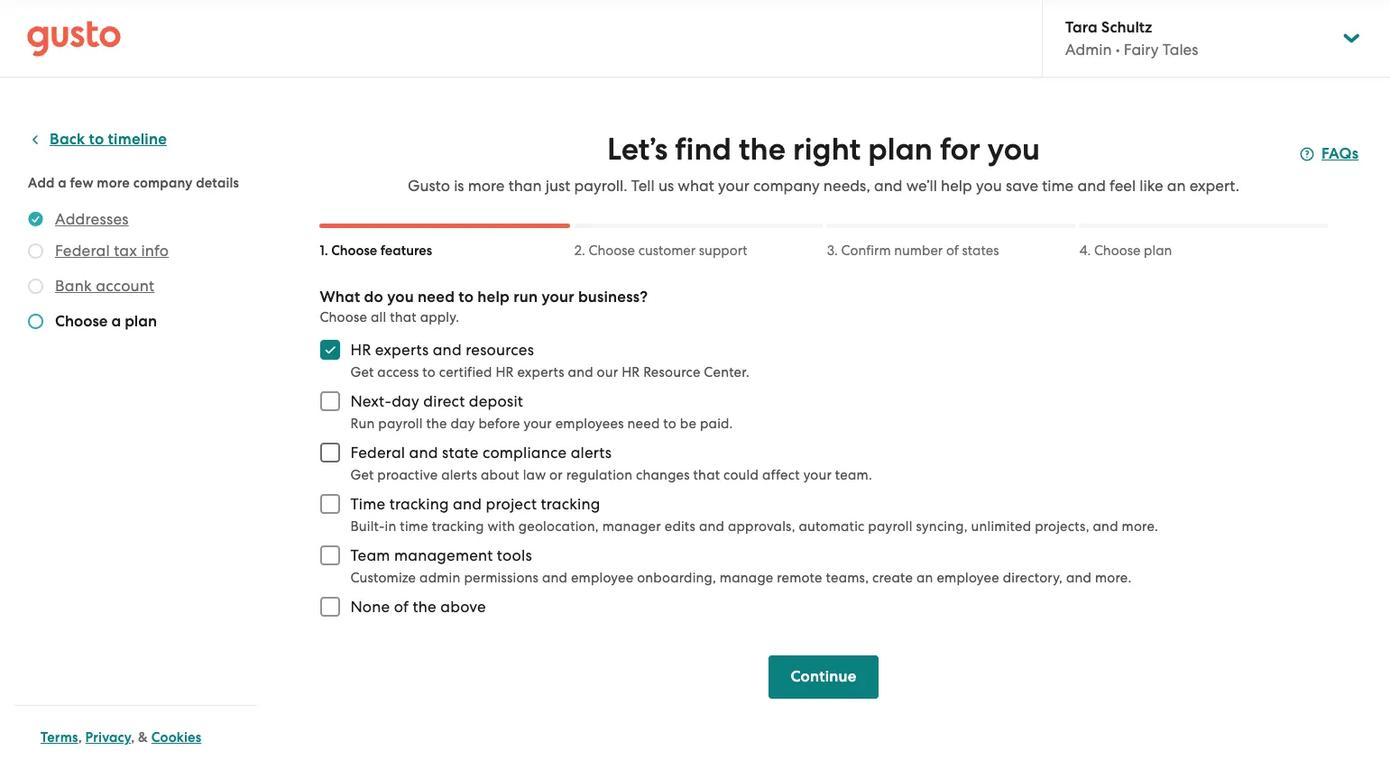 Task type: describe. For each thing, give the bounding box(es) containing it.
syncing,
[[916, 519, 968, 535]]

affect
[[762, 467, 800, 484]]

built-in time tracking with geolocation, manager edits and approvals, automatic payroll syncing, unlimited projects, and more.
[[350, 519, 1158, 535]]

time tracking and project tracking
[[350, 495, 600, 513]]

continue
[[791, 668, 857, 686]]

proactive
[[377, 467, 438, 484]]

team.
[[835, 467, 872, 484]]

onboarding,
[[637, 570, 716, 586]]

0 vertical spatial alerts
[[571, 444, 612, 462]]

more inside let's find the right plan for you gusto is more than just payroll. tell us what your company needs, and we'll help you save time and feel like an expert.
[[468, 177, 505, 195]]

permissions
[[464, 570, 539, 586]]

customer
[[638, 243, 696, 259]]

fairy
[[1124, 41, 1159, 59]]

like
[[1140, 177, 1163, 195]]

federal for federal and state compliance alerts
[[350, 444, 405, 462]]

employees
[[555, 416, 624, 432]]

your inside what do you need to help run your business? choose all that apply.
[[542, 288, 574, 307]]

back to timeline button
[[28, 129, 167, 151]]

0 vertical spatial day
[[392, 392, 419, 410]]

bank account button
[[55, 275, 155, 297]]

choose for choose customer support
[[589, 243, 635, 259]]

cookies
[[151, 730, 201, 746]]

choose for choose features
[[331, 243, 377, 259]]

tax
[[114, 242, 137, 260]]

us
[[658, 177, 674, 195]]

Team management tools checkbox
[[311, 536, 350, 576]]

choose a plan
[[55, 312, 157, 331]]

certified
[[439, 364, 492, 381]]

changes
[[636, 467, 690, 484]]

above
[[440, 598, 486, 616]]

check image for bank
[[28, 279, 43, 294]]

1 vertical spatial you
[[976, 177, 1002, 195]]

company inside let's find the right plan for you gusto is more than just payroll. tell us what your company needs, and we'll help you save time and feel like an expert.
[[753, 177, 820, 195]]

the for payroll
[[426, 416, 447, 432]]

your up the compliance
[[524, 416, 552, 432]]

what do you need to help run your business? choose all that apply.
[[320, 288, 648, 326]]

edits
[[665, 519, 696, 535]]

choose plan
[[1094, 243, 1172, 259]]

center.
[[704, 364, 750, 381]]

we'll
[[906, 177, 937, 195]]

apply.
[[420, 309, 459, 326]]

tools
[[497, 547, 532, 565]]

run
[[513, 288, 538, 307]]

1 vertical spatial more.
[[1095, 570, 1132, 586]]

project
[[486, 495, 537, 513]]

0 vertical spatial more.
[[1122, 519, 1158, 535]]

get for federal
[[350, 467, 374, 484]]

bank account
[[55, 277, 155, 295]]

and left feel on the right
[[1077, 177, 1106, 195]]

and left we'll
[[874, 177, 903, 195]]

deposit
[[469, 392, 523, 410]]

account
[[96, 277, 155, 295]]

1 horizontal spatial need
[[627, 416, 660, 432]]

•
[[1116, 41, 1120, 59]]

back
[[50, 130, 85, 149]]

privacy
[[85, 730, 131, 746]]

check image
[[28, 314, 43, 329]]

confirm number of states
[[841, 243, 999, 259]]

could
[[724, 467, 759, 484]]

1 vertical spatial plan
[[1144, 243, 1172, 259]]

0 horizontal spatial an
[[916, 570, 933, 586]]

run
[[350, 416, 375, 432]]

2 employee from the left
[[937, 570, 999, 586]]

choose a plan list
[[28, 208, 250, 336]]

addresses
[[55, 210, 129, 228]]

details
[[196, 175, 239, 191]]

create
[[872, 570, 913, 586]]

and right the projects,
[[1093, 519, 1118, 535]]

0 horizontal spatial of
[[394, 598, 409, 616]]

and up certified at top left
[[433, 341, 462, 359]]

for
[[940, 131, 980, 168]]

to left the be
[[663, 416, 677, 432]]

customize
[[350, 570, 416, 586]]

federal tax info
[[55, 242, 169, 260]]

and left our
[[568, 364, 593, 381]]

none of the above
[[350, 598, 486, 616]]

info
[[141, 242, 169, 260]]

resource
[[643, 364, 700, 381]]

1 vertical spatial payroll
[[868, 519, 913, 535]]

that inside what do you need to help run your business? choose all that apply.
[[390, 309, 417, 326]]

be
[[680, 416, 696, 432]]

continue button
[[769, 656, 878, 699]]

what
[[320, 288, 360, 307]]

do
[[364, 288, 383, 307]]

automatic
[[799, 519, 865, 535]]

find
[[675, 131, 732, 168]]

1 vertical spatial experts
[[517, 364, 564, 381]]

help inside what do you need to help run your business? choose all that apply.
[[477, 288, 510, 307]]

what
[[678, 177, 714, 195]]

business?
[[578, 288, 648, 307]]

right
[[793, 131, 861, 168]]

tales
[[1163, 41, 1198, 59]]

faqs button
[[1300, 143, 1359, 165]]

you inside what do you need to help run your business? choose all that apply.
[[387, 288, 414, 307]]

compliance
[[483, 444, 567, 462]]

and down about
[[453, 495, 482, 513]]

federal tax info button
[[55, 240, 169, 262]]

law
[[523, 467, 546, 484]]

HR experts and resources checkbox
[[311, 330, 350, 370]]

add
[[28, 175, 55, 191]]

resources
[[466, 341, 534, 359]]

geolocation,
[[519, 519, 599, 535]]

get access to certified hr experts and our hr resource center.
[[350, 364, 750, 381]]

a for few
[[58, 175, 67, 191]]

get proactive alerts about law or regulation changes that could affect your team.
[[350, 467, 872, 484]]

or
[[549, 467, 563, 484]]

0 horizontal spatial more
[[97, 175, 130, 191]]

federal for federal tax info
[[55, 242, 110, 260]]

about
[[481, 467, 519, 484]]

help inside let's find the right plan for you gusto is more than just payroll. tell us what your company needs, and we'll help you save time and feel like an expert.
[[941, 177, 972, 195]]

and down geolocation,
[[542, 570, 568, 586]]

with
[[488, 519, 515, 535]]

feel
[[1110, 177, 1136, 195]]

get for hr
[[350, 364, 374, 381]]

2 horizontal spatial hr
[[622, 364, 640, 381]]



Task type: locate. For each thing, give the bounding box(es) containing it.
0 vertical spatial you
[[988, 131, 1040, 168]]

choose customer support
[[589, 243, 747, 259]]

2 check image from the top
[[28, 279, 43, 294]]

choose
[[331, 243, 377, 259], [589, 243, 635, 259], [1094, 243, 1141, 259], [320, 309, 367, 326], [55, 312, 108, 331]]

1 horizontal spatial payroll
[[868, 519, 913, 535]]

none
[[350, 598, 390, 616]]

privacy link
[[85, 730, 131, 746]]

need up apply.
[[418, 288, 455, 307]]

payroll down 'next-' on the left bottom
[[378, 416, 423, 432]]

check image up check icon on the top of page
[[28, 279, 43, 294]]

0 vertical spatial help
[[941, 177, 972, 195]]

and right directory,
[[1066, 570, 1092, 586]]

1 get from the top
[[350, 364, 374, 381]]

need inside what do you need to help run your business? choose all that apply.
[[418, 288, 455, 307]]

0 vertical spatial need
[[418, 288, 455, 307]]

remote
[[777, 570, 822, 586]]

1 vertical spatial need
[[627, 416, 660, 432]]

tracking down proactive
[[389, 495, 449, 513]]

plan inside list
[[125, 312, 157, 331]]

admin
[[420, 570, 461, 586]]

2 vertical spatial you
[[387, 288, 414, 307]]

company down right
[[753, 177, 820, 195]]

2 , from the left
[[131, 730, 135, 746]]

experts
[[375, 341, 429, 359], [517, 364, 564, 381]]

an
[[1167, 177, 1186, 195], [916, 570, 933, 586]]

check image down circle check image
[[28, 244, 43, 259]]

federal and state compliance alerts
[[350, 444, 612, 462]]

you right 'do'
[[387, 288, 414, 307]]

1 horizontal spatial more
[[468, 177, 505, 195]]

home image
[[27, 20, 121, 56]]

0 horizontal spatial need
[[418, 288, 455, 307]]

None of the above checkbox
[[311, 587, 350, 627]]

circle check image
[[28, 208, 43, 230]]

hr down resources
[[496, 364, 514, 381]]

1 horizontal spatial company
[[753, 177, 820, 195]]

you
[[988, 131, 1040, 168], [976, 177, 1002, 195], [387, 288, 414, 307]]

,
[[78, 730, 82, 746], [131, 730, 135, 746]]

a left "few"
[[58, 175, 67, 191]]

0 vertical spatial time
[[1042, 177, 1074, 195]]

federal inside button
[[55, 242, 110, 260]]

terms
[[41, 730, 78, 746]]

help right we'll
[[941, 177, 972, 195]]

choose for choose a plan
[[55, 312, 108, 331]]

1 vertical spatial federal
[[350, 444, 405, 462]]

1 horizontal spatial plan
[[868, 131, 933, 168]]

0 horizontal spatial help
[[477, 288, 510, 307]]

0 horizontal spatial hr
[[350, 341, 371, 359]]

0 horizontal spatial that
[[390, 309, 417, 326]]

a
[[58, 175, 67, 191], [111, 312, 121, 331]]

tracking up geolocation,
[[541, 495, 600, 513]]

is
[[454, 177, 464, 195]]

your left team.
[[803, 467, 832, 484]]

choose inside list
[[55, 312, 108, 331]]

timeline
[[108, 130, 167, 149]]

0 vertical spatial of
[[946, 243, 959, 259]]

0 vertical spatial plan
[[868, 131, 933, 168]]

terms , privacy , & cookies
[[41, 730, 201, 746]]

an right like
[[1167, 177, 1186, 195]]

regulation
[[566, 467, 633, 484]]

team
[[350, 547, 390, 565]]

alerts down state
[[441, 467, 477, 484]]

to inside button
[[89, 130, 104, 149]]

1 vertical spatial of
[[394, 598, 409, 616]]

1 check image from the top
[[28, 244, 43, 259]]

1 horizontal spatial day
[[451, 416, 475, 432]]

0 vertical spatial experts
[[375, 341, 429, 359]]

1 vertical spatial the
[[426, 416, 447, 432]]

0 horizontal spatial a
[[58, 175, 67, 191]]

day
[[392, 392, 419, 410], [451, 416, 475, 432]]

plan down like
[[1144, 243, 1172, 259]]

1 horizontal spatial time
[[1042, 177, 1074, 195]]

0 vertical spatial check image
[[28, 244, 43, 259]]

1 horizontal spatial help
[[941, 177, 972, 195]]

help left run
[[477, 288, 510, 307]]

schultz
[[1101, 18, 1152, 37]]

choose up business?
[[589, 243, 635, 259]]

experts down resources
[[517, 364, 564, 381]]

to
[[89, 130, 104, 149], [459, 288, 474, 307], [422, 364, 436, 381], [663, 416, 677, 432]]

0 horizontal spatial company
[[133, 175, 193, 191]]

run payroll the day before your employees need to be paid.
[[350, 416, 733, 432]]

tracking down 'time tracking and project tracking'
[[432, 519, 484, 535]]

choose down feel on the right
[[1094, 243, 1141, 259]]

employee
[[571, 570, 634, 586], [937, 570, 999, 586]]

1 horizontal spatial of
[[946, 243, 959, 259]]

1 vertical spatial help
[[477, 288, 510, 307]]

let's
[[607, 131, 668, 168]]

0 horizontal spatial alerts
[[441, 467, 477, 484]]

, left the privacy at the bottom of page
[[78, 730, 82, 746]]

1 horizontal spatial alerts
[[571, 444, 612, 462]]

day down 'access'
[[392, 392, 419, 410]]

access
[[377, 364, 419, 381]]

of left states
[[946, 243, 959, 259]]

1 vertical spatial day
[[451, 416, 475, 432]]

1 horizontal spatial that
[[693, 467, 720, 484]]

to down hr experts and resources
[[422, 364, 436, 381]]

plan inside let's find the right plan for you gusto is more than just payroll. tell us what your company needs, and we'll help you save time and feel like an expert.
[[868, 131, 933, 168]]

0 vertical spatial get
[[350, 364, 374, 381]]

2 vertical spatial the
[[413, 598, 437, 616]]

before
[[478, 416, 520, 432]]

Next-day direct deposit checkbox
[[311, 382, 350, 421]]

1 vertical spatial check image
[[28, 279, 43, 294]]

1 vertical spatial an
[[916, 570, 933, 586]]

1 horizontal spatial a
[[111, 312, 121, 331]]

0 horizontal spatial plan
[[125, 312, 157, 331]]

to inside what do you need to help run your business? choose all that apply.
[[459, 288, 474, 307]]

your right run
[[542, 288, 574, 307]]

need
[[418, 288, 455, 307], [627, 416, 660, 432]]

back to timeline
[[50, 130, 167, 149]]

1 vertical spatial alerts
[[441, 467, 477, 484]]

0 horizontal spatial day
[[392, 392, 419, 410]]

management
[[394, 547, 493, 565]]

that
[[390, 309, 417, 326], [693, 467, 720, 484]]

time inside let's find the right plan for you gusto is more than just payroll. tell us what your company needs, and we'll help you save time and feel like an expert.
[[1042, 177, 1074, 195]]

0 horizontal spatial federal
[[55, 242, 110, 260]]

number
[[894, 243, 943, 259]]

hr down 'all'
[[350, 341, 371, 359]]

add a few more company details
[[28, 175, 239, 191]]

company
[[133, 175, 193, 191], [753, 177, 820, 195]]

federal down "run"
[[350, 444, 405, 462]]

0 vertical spatial the
[[739, 131, 786, 168]]

time right in at the left bottom of the page
[[400, 519, 428, 535]]

need left the be
[[627, 416, 660, 432]]

faqs
[[1322, 144, 1359, 163]]

employee down manager
[[571, 570, 634, 586]]

employee down syncing,
[[937, 570, 999, 586]]

a down account
[[111, 312, 121, 331]]

choose for choose plan
[[1094, 243, 1141, 259]]

confirm
[[841, 243, 891, 259]]

1 vertical spatial that
[[693, 467, 720, 484]]

payroll.
[[574, 177, 627, 195]]

time
[[350, 495, 385, 513]]

0 vertical spatial federal
[[55, 242, 110, 260]]

0 horizontal spatial employee
[[571, 570, 634, 586]]

gusto
[[408, 177, 450, 195]]

0 horizontal spatial ,
[[78, 730, 82, 746]]

and up proactive
[[409, 444, 438, 462]]

alerts
[[571, 444, 612, 462], [441, 467, 477, 484]]

Time tracking and project tracking checkbox
[[311, 484, 350, 524]]

the down admin
[[413, 598, 437, 616]]

terms link
[[41, 730, 78, 746]]

unlimited
[[971, 519, 1031, 535]]

more. right directory,
[[1095, 570, 1132, 586]]

a for plan
[[111, 312, 121, 331]]

the right find
[[739, 131, 786, 168]]

your inside let's find the right plan for you gusto is more than just payroll. tell us what your company needs, and we'll help you save time and feel like an expert.
[[718, 177, 750, 195]]

1 horizontal spatial hr
[[496, 364, 514, 381]]

states
[[962, 243, 999, 259]]

team management tools
[[350, 547, 532, 565]]

0 horizontal spatial time
[[400, 519, 428, 535]]

an inside let's find the right plan for you gusto is more than just payroll. tell us what your company needs, and we'll help you save time and feel like an expert.
[[1167, 177, 1186, 195]]

you up save
[[988, 131, 1040, 168]]

choose inside what do you need to help run your business? choose all that apply.
[[320, 309, 367, 326]]

choose down what
[[320, 309, 367, 326]]

and
[[874, 177, 903, 195], [1077, 177, 1106, 195], [433, 341, 462, 359], [568, 364, 593, 381], [409, 444, 438, 462], [453, 495, 482, 513], [699, 519, 724, 535], [1093, 519, 1118, 535], [542, 570, 568, 586], [1066, 570, 1092, 586]]

1 vertical spatial a
[[111, 312, 121, 331]]

1 horizontal spatial an
[[1167, 177, 1186, 195]]

all
[[371, 309, 386, 326]]

1 employee from the left
[[571, 570, 634, 586]]

choose features
[[331, 243, 432, 259]]

payroll
[[378, 416, 423, 432], [868, 519, 913, 535]]

0 vertical spatial a
[[58, 175, 67, 191]]

0 vertical spatial that
[[390, 309, 417, 326]]

hr experts and resources
[[350, 341, 534, 359]]

you left save
[[976, 177, 1002, 195]]

choose up what
[[331, 243, 377, 259]]

&
[[138, 730, 148, 746]]

and right edits
[[699, 519, 724, 535]]

built-
[[350, 519, 385, 535]]

1 vertical spatial get
[[350, 467, 374, 484]]

company down timeline
[[133, 175, 193, 191]]

1 horizontal spatial federal
[[350, 444, 405, 462]]

alerts up regulation
[[571, 444, 612, 462]]

check image for federal
[[28, 244, 43, 259]]

day up state
[[451, 416, 475, 432]]

federal down addresses button
[[55, 242, 110, 260]]

than
[[508, 177, 542, 195]]

, left &
[[131, 730, 135, 746]]

payroll up create
[[868, 519, 913, 535]]

more right is
[[468, 177, 505, 195]]

more
[[97, 175, 130, 191], [468, 177, 505, 195]]

2 get from the top
[[350, 467, 374, 484]]

next-day direct deposit
[[350, 392, 523, 410]]

tara
[[1065, 18, 1097, 37]]

0 horizontal spatial experts
[[375, 341, 429, 359]]

time right save
[[1042, 177, 1074, 195]]

admin
[[1065, 41, 1112, 59]]

more. right the projects,
[[1122, 519, 1158, 535]]

1 horizontal spatial experts
[[517, 364, 564, 381]]

more right "few"
[[97, 175, 130, 191]]

1 horizontal spatial ,
[[131, 730, 135, 746]]

1 , from the left
[[78, 730, 82, 746]]

teams,
[[826, 570, 869, 586]]

direct
[[423, 392, 465, 410]]

help
[[941, 177, 972, 195], [477, 288, 510, 307]]

check image
[[28, 244, 43, 259], [28, 279, 43, 294]]

plan down account
[[125, 312, 157, 331]]

2 horizontal spatial plan
[[1144, 243, 1172, 259]]

1 vertical spatial time
[[400, 519, 428, 535]]

needs,
[[823, 177, 870, 195]]

the for find
[[739, 131, 786, 168]]

that right 'all'
[[390, 309, 417, 326]]

the for of
[[413, 598, 437, 616]]

of right none at the bottom left
[[394, 598, 409, 616]]

a inside list
[[111, 312, 121, 331]]

of
[[946, 243, 959, 259], [394, 598, 409, 616]]

your right what
[[718, 177, 750, 195]]

get up 'next-' on the left bottom
[[350, 364, 374, 381]]

the down next-day direct deposit
[[426, 416, 447, 432]]

bank
[[55, 277, 92, 295]]

hr right our
[[622, 364, 640, 381]]

get up time
[[350, 467, 374, 484]]

customize admin permissions and employee onboarding, manage remote teams, create an employee directory, and more.
[[350, 570, 1132, 586]]

2 vertical spatial plan
[[125, 312, 157, 331]]

tell
[[631, 177, 655, 195]]

next-
[[350, 392, 392, 410]]

state
[[442, 444, 479, 462]]

0 horizontal spatial payroll
[[378, 416, 423, 432]]

let's find the right plan for you gusto is more than just payroll. tell us what your company needs, and we'll help you save time and feel like an expert.
[[408, 131, 1239, 195]]

an right create
[[916, 570, 933, 586]]

hr
[[350, 341, 371, 359], [496, 364, 514, 381], [622, 364, 640, 381]]

the inside let's find the right plan for you gusto is more than just payroll. tell us what your company needs, and we'll help you save time and feel like an expert.
[[739, 131, 786, 168]]

plan up we'll
[[868, 131, 933, 168]]

Federal and state compliance alerts checkbox
[[311, 433, 350, 473]]

experts up 'access'
[[375, 341, 429, 359]]

1 horizontal spatial employee
[[937, 570, 999, 586]]

to up apply.
[[459, 288, 474, 307]]

0 vertical spatial payroll
[[378, 416, 423, 432]]

addresses button
[[55, 208, 129, 230]]

that left could
[[693, 467, 720, 484]]

to right back
[[89, 130, 104, 149]]

choose down bank
[[55, 312, 108, 331]]

few
[[70, 175, 93, 191]]

0 vertical spatial an
[[1167, 177, 1186, 195]]



Task type: vqa. For each thing, say whether or not it's contained in the screenshot.
top you
yes



